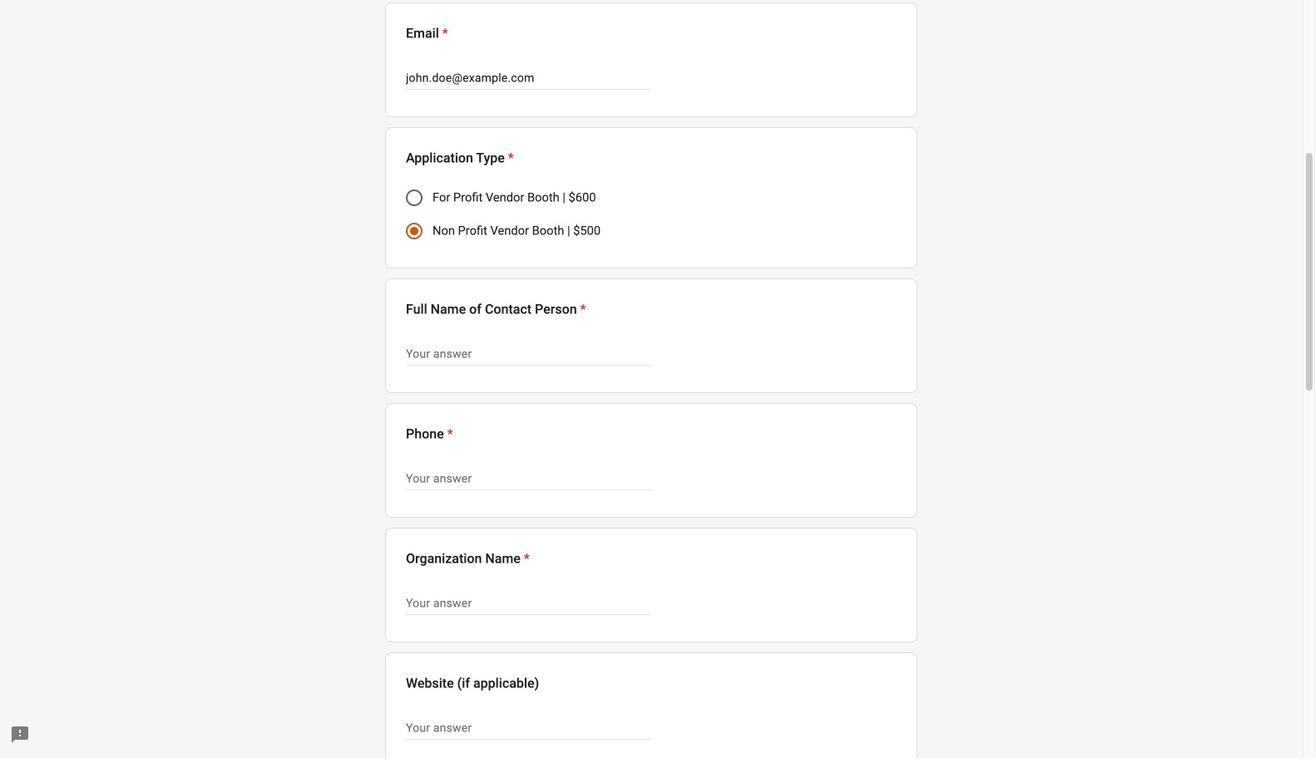 Task type: describe. For each thing, give the bounding box(es) containing it.
Non Profit Vendor Booth | $500 radio
[[406, 223, 423, 240]]

required question element for fourth heading from the bottom of the page
[[505, 148, 514, 168]]

3 heading from the top
[[406, 300, 586, 320]]

non profit vendor booth | $500 image
[[410, 227, 419, 235]]

required question element for second heading from the bottom of the page
[[444, 424, 453, 444]]

for profit vendor booth | $600 image
[[406, 190, 423, 206]]

4 heading from the top
[[406, 424, 453, 444]]



Task type: vqa. For each thing, say whether or not it's contained in the screenshot.
the Play button
no



Task type: locate. For each thing, give the bounding box(es) containing it.
Your email email field
[[406, 68, 652, 88]]

None text field
[[406, 344, 652, 364], [406, 469, 652, 489], [406, 594, 652, 614], [406, 719, 652, 739], [406, 344, 652, 364], [406, 469, 652, 489], [406, 594, 652, 614], [406, 719, 652, 739]]

For Profit Vendor Booth | $600 radio
[[406, 190, 423, 206]]

required question element for fifth heading
[[521, 549, 530, 569]]

list item
[[385, 2, 918, 117]]

1 heading from the top
[[406, 23, 897, 43]]

list
[[385, 2, 918, 759]]

report a problem to google image
[[10, 726, 30, 746]]

2 heading from the top
[[406, 148, 514, 168]]

required question element for 3rd heading from the bottom
[[577, 300, 586, 320]]

heading
[[406, 23, 897, 43], [406, 148, 514, 168], [406, 300, 586, 320], [406, 424, 453, 444], [406, 549, 530, 569]]

5 heading from the top
[[406, 549, 530, 569]]

required question element for 1st heading from the top
[[439, 23, 448, 43]]

required question element
[[439, 23, 448, 43], [505, 148, 514, 168], [577, 300, 586, 320], [444, 424, 453, 444], [521, 549, 530, 569]]



